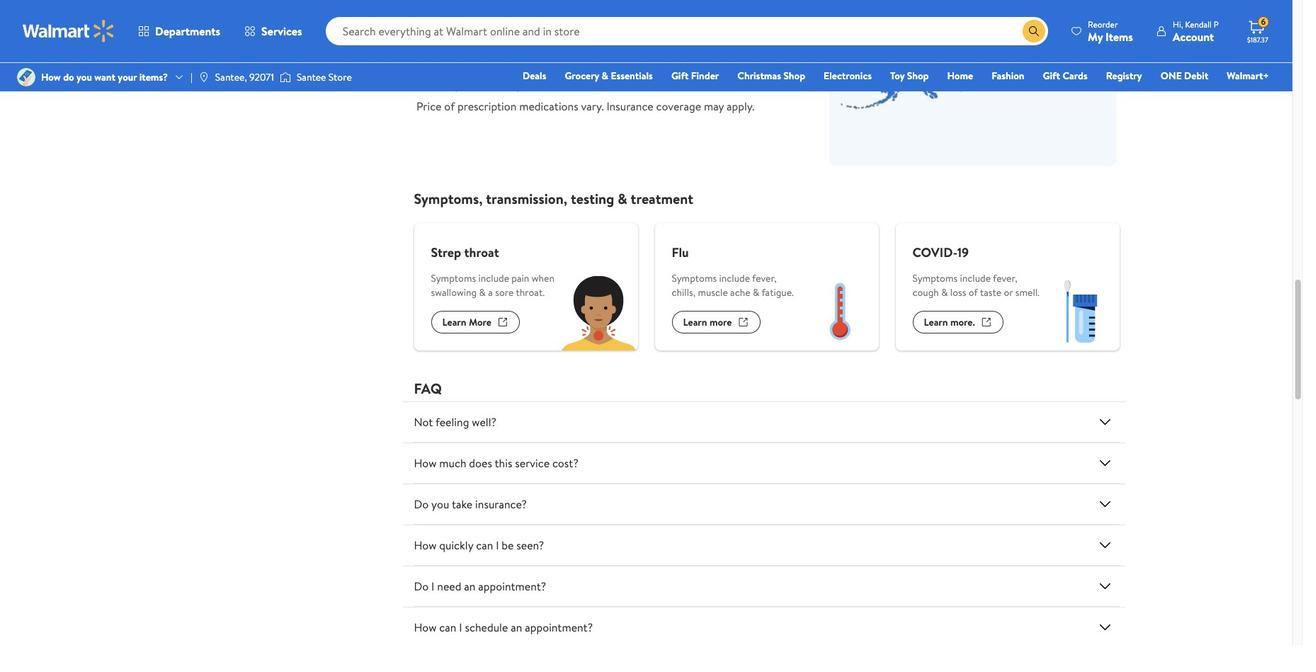 Task type: locate. For each thing, give the bounding box(es) containing it.
0 horizontal spatial an
[[464, 579, 476, 594]]

walmart image
[[23, 20, 115, 42]]

symptoms inside symptoms include fever, cough & loss of taste or smell.
[[913, 271, 958, 285]]

3 symptoms from the left
[[913, 271, 958, 285]]

1 horizontal spatial i
[[459, 620, 462, 635]]

finder
[[691, 69, 719, 83]]

how much does this service cost?
[[414, 455, 579, 471]]

want
[[94, 70, 115, 84]]

gift
[[671, 69, 689, 83], [1043, 69, 1060, 83]]

an
[[464, 579, 476, 594], [511, 620, 522, 635]]

0 horizontal spatial  image
[[17, 68, 35, 86]]

gift left finder
[[671, 69, 689, 83]]

&
[[602, 69, 608, 83], [618, 189, 627, 208], [479, 285, 486, 300], [753, 285, 760, 300], [941, 285, 948, 300]]

2 horizontal spatial i
[[496, 538, 499, 553]]

how left schedule
[[414, 620, 437, 635]]

& left loss
[[941, 285, 948, 300]]

2 horizontal spatial learn
[[924, 315, 948, 329]]

does
[[469, 455, 492, 471]]

an right schedule
[[511, 620, 522, 635]]

0 vertical spatial an
[[464, 579, 476, 594]]

shop right "toy"
[[907, 69, 929, 83]]

vary. inside prescription drug price not included price of prescription medications vary. insurance coverage may apply.
[[581, 98, 604, 114]]

hi,
[[1173, 18, 1183, 30]]

for
[[700, 43, 714, 58]]

symptoms inside symptoms include fever, chills, muscle ache & fatigue.
[[672, 271, 717, 285]]

home link
[[941, 68, 980, 84]]

of right loss
[[969, 285, 978, 300]]

much
[[439, 455, 466, 471]]

1 horizontal spatial can
[[476, 538, 493, 553]]

not up medications
[[548, 75, 567, 93]]

0 horizontal spatial vary.
[[551, 43, 573, 58]]

fever, for flu
[[752, 271, 777, 285]]

& right ache
[[753, 285, 760, 300]]

price
[[416, 98, 442, 114]]

not right currently
[[466, 27, 483, 43]]

& right the grocery
[[602, 69, 608, 83]]

0 horizontal spatial services
[[261, 23, 302, 39]]

how left much in the left bottom of the page
[[414, 455, 437, 471]]

schedule
[[465, 620, 508, 635]]

insurance?
[[475, 496, 527, 512]]

2 include from the left
[[719, 271, 750, 285]]

how do you want your items?
[[41, 70, 168, 84]]

not
[[473, 4, 492, 21], [466, 27, 483, 43], [548, 75, 567, 93]]

2 shop from the left
[[907, 69, 929, 83]]

services
[[261, 23, 302, 39], [588, 27, 628, 43]]

shop right christmas
[[784, 69, 805, 83]]

|
[[191, 70, 193, 84]]

eligibility
[[481, 43, 525, 58]]

hsa,
[[750, 27, 774, 43]]

account
[[1173, 29, 1214, 44]]

2 vertical spatial not
[[548, 75, 567, 93]]

or inside symptoms include fever, cough & loss of taste or smell.
[[1004, 285, 1013, 300]]

how for how much does this service cost?
[[414, 455, 437, 471]]

vary. up the grocery
[[551, 43, 573, 58]]

do
[[63, 70, 74, 84]]

be
[[654, 27, 666, 43], [502, 538, 514, 553]]

seen?
[[517, 538, 544, 553]]

 image
[[17, 68, 35, 86], [198, 72, 210, 83]]

Search search field
[[326, 17, 1048, 45]]

covid-19. symptoms include fever, cough and loss of taste or smell. lean more. image
[[1042, 273, 1119, 351]]

& left a
[[479, 285, 486, 300]]

include for flu
[[719, 271, 750, 285]]

0 horizontal spatial of
[[444, 98, 455, 114]]

include inside symptoms include fever, cough & loss of taste or smell.
[[960, 271, 991, 285]]

walmart+ link
[[1221, 68, 1276, 84]]

how left do
[[41, 70, 61, 84]]

Walmart Site-Wide search field
[[326, 17, 1048, 45]]

i left need
[[431, 579, 434, 594]]

1 include from the left
[[478, 271, 509, 285]]

ache
[[730, 285, 751, 300]]

symptoms,
[[414, 189, 483, 208]]

0 vertical spatial or
[[439, 43, 449, 58]]

1 vertical spatial or
[[1004, 285, 1013, 300]]

2 learn from the left
[[683, 315, 707, 329]]

symptoms down strep
[[431, 271, 476, 285]]

insurance inside "insurance not accepted currently not accepting insurance. services may be covered by your hsa, fsa or hra. eligibility may vary. contact your pharmacist for details."
[[416, 4, 470, 21]]

of for symptoms
[[969, 285, 978, 300]]

deals
[[523, 69, 546, 83]]

toy shop link
[[884, 68, 935, 84]]

fever,
[[752, 271, 777, 285], [993, 271, 1018, 285]]

0 horizontal spatial you
[[77, 70, 92, 84]]

can right "quickly"
[[476, 538, 493, 553]]

1 horizontal spatial of
[[969, 285, 978, 300]]

0 horizontal spatial insurance
[[416, 4, 470, 21]]

symptoms for covid-19
[[913, 271, 958, 285]]

& inside symptoms include fever, chills, muscle ache & fatigue.
[[753, 285, 760, 300]]

symptoms for flu
[[672, 271, 717, 285]]

1 horizontal spatial include
[[719, 271, 750, 285]]

you left take at the bottom of the page
[[431, 496, 449, 512]]

0 horizontal spatial your
[[118, 70, 137, 84]]

not feeling well? image
[[1097, 414, 1114, 431]]

0 horizontal spatial learn
[[442, 315, 466, 329]]

testing
[[571, 189, 614, 208]]

symptoms down covid-
[[913, 271, 958, 285]]

reorder my items
[[1088, 18, 1133, 44]]

gift cards
[[1043, 69, 1088, 83]]

be left covered at the top of page
[[654, 27, 666, 43]]

2 fever, from the left
[[993, 271, 1018, 285]]

1 vertical spatial i
[[431, 579, 434, 594]]

services up the 92071
[[261, 23, 302, 39]]

0 vertical spatial insurance
[[416, 4, 470, 21]]

1 horizontal spatial or
[[1004, 285, 1013, 300]]

2 vertical spatial i
[[459, 620, 462, 635]]

1 horizontal spatial you
[[431, 496, 449, 512]]

2 do from the top
[[414, 579, 429, 594]]

shop for christmas shop
[[784, 69, 805, 83]]

& inside symptoms include pain when swallowing & a sore throat.
[[479, 285, 486, 300]]

1 do from the top
[[414, 496, 429, 512]]

1 horizontal spatial learn
[[683, 315, 707, 329]]

do left take at the bottom of the page
[[414, 496, 429, 512]]

how for how quickly can i be seen?
[[414, 538, 437, 553]]

fever, inside symptoms include fever, chills, muscle ache & fatigue.
[[752, 271, 777, 285]]

how can i schedule an appointment?
[[414, 620, 593, 635]]

include
[[478, 271, 509, 285], [719, 271, 750, 285], [960, 271, 991, 285]]

grocery & essentials link
[[558, 68, 659, 84]]

sore
[[495, 285, 514, 300]]

1 fever, from the left
[[752, 271, 777, 285]]

1 horizontal spatial  image
[[198, 72, 210, 83]]

cost?
[[552, 455, 579, 471]]

of inside prescription drug price not included price of prescription medications vary. insurance coverage may apply.
[[444, 98, 455, 114]]

your right want
[[118, 70, 137, 84]]

1 vertical spatial insurance
[[607, 98, 654, 114]]

christmas shop
[[738, 69, 805, 83]]

do
[[414, 496, 429, 512], [414, 579, 429, 594]]

your
[[725, 27, 747, 43], [619, 43, 641, 58], [118, 70, 137, 84]]

0 vertical spatial appointment?
[[478, 579, 546, 594]]

1 vertical spatial do
[[414, 579, 429, 594]]

apply.
[[727, 98, 755, 114]]

0 horizontal spatial shop
[[784, 69, 805, 83]]

or right taste
[[1004, 285, 1013, 300]]

1 horizontal spatial symptoms
[[672, 271, 717, 285]]

can left schedule
[[439, 620, 456, 635]]

kendall
[[1185, 18, 1212, 30]]

do for do you take insurance?
[[414, 496, 429, 512]]

learn for flu
[[683, 315, 707, 329]]

2 horizontal spatial symptoms
[[913, 271, 958, 285]]

insurance down essentials
[[607, 98, 654, 114]]

 image for santee, 92071
[[198, 72, 210, 83]]

0 horizontal spatial or
[[439, 43, 449, 58]]

1 horizontal spatial vary.
[[581, 98, 604, 114]]

available in: alaska, arkansas, colorado, florida, idaho, iowa, kansas, kentucky, michigan, minnesota, nevada, south dakota, tennessee & washington image
[[830, 0, 1117, 166]]

throat
[[464, 244, 499, 261]]

i left seen?
[[496, 538, 499, 553]]

0 horizontal spatial include
[[478, 271, 509, 285]]

1 horizontal spatial gift
[[1043, 69, 1060, 83]]

0 horizontal spatial gift
[[671, 69, 689, 83]]

be left seen?
[[502, 538, 514, 553]]

0 horizontal spatial fever,
[[752, 271, 777, 285]]

santee
[[297, 70, 326, 84]]

fashion link
[[985, 68, 1031, 84]]

1 symptoms from the left
[[431, 271, 476, 285]]

of right price on the left of page
[[444, 98, 455, 114]]

insurance up currently
[[416, 4, 470, 21]]

do left need
[[414, 579, 429, 594]]

a
[[488, 285, 493, 300]]

an right need
[[464, 579, 476, 594]]

symptoms down flu on the top right
[[672, 271, 717, 285]]

2 horizontal spatial include
[[960, 271, 991, 285]]

1 learn from the left
[[442, 315, 466, 329]]

how left "quickly"
[[414, 538, 437, 553]]

services up grocery & essentials
[[588, 27, 628, 43]]

0 vertical spatial can
[[476, 538, 493, 553]]

1 vertical spatial you
[[431, 496, 449, 512]]

 image left do
[[17, 68, 35, 86]]

0 vertical spatial i
[[496, 538, 499, 553]]

1 horizontal spatial services
[[588, 27, 628, 43]]

service
[[515, 455, 550, 471]]

fatigue.
[[762, 285, 794, 300]]

symptoms include fever, cough & loss of taste or smell.
[[913, 271, 1040, 300]]

1 horizontal spatial fever,
[[993, 271, 1018, 285]]

i
[[496, 538, 499, 553], [431, 579, 434, 594], [459, 620, 462, 635]]

how quickly can i be seen? image
[[1097, 537, 1114, 554]]

walmart+
[[1227, 69, 1269, 83]]

vary. down included in the left top of the page
[[581, 98, 604, 114]]

1 horizontal spatial may
[[631, 27, 651, 43]]

0 vertical spatial do
[[414, 496, 429, 512]]

 image
[[280, 70, 291, 84]]

 image right |
[[198, 72, 210, 83]]

1 gift from the left
[[671, 69, 689, 83]]

of inside symptoms include fever, cough & loss of taste or smell.
[[969, 285, 978, 300]]

not up accepting
[[473, 4, 492, 21]]

include inside symptoms include pain when swallowing & a sore throat.
[[478, 271, 509, 285]]

not inside prescription drug price not included price of prescription medications vary. insurance coverage may apply.
[[548, 75, 567, 93]]

1 horizontal spatial shop
[[907, 69, 929, 83]]

i left schedule
[[459, 620, 462, 635]]

1 shop from the left
[[784, 69, 805, 83]]

include down the 19
[[960, 271, 991, 285]]

1 vertical spatial of
[[969, 285, 978, 300]]

include left pain on the top left of page
[[478, 271, 509, 285]]

or
[[439, 43, 449, 58], [1004, 285, 1013, 300]]

gift inside "link"
[[1043, 69, 1060, 83]]

your up essentials
[[619, 43, 641, 58]]

may up essentials
[[631, 27, 651, 43]]

2 horizontal spatial may
[[704, 98, 724, 114]]

0 horizontal spatial can
[[439, 620, 456, 635]]

treatment
[[631, 189, 694, 208]]

3 include from the left
[[960, 271, 991, 285]]

may up deals link
[[528, 43, 548, 58]]

shop
[[784, 69, 805, 83], [907, 69, 929, 83]]

fever, right loss
[[993, 271, 1018, 285]]

0 vertical spatial be
[[654, 27, 666, 43]]

0 vertical spatial of
[[444, 98, 455, 114]]

0 vertical spatial vary.
[[551, 43, 573, 58]]

symptoms include fever, chills, muscle ache & fatigue.
[[672, 271, 794, 300]]

strep throat. symptoms include pain when swallowing and a sore throat. learn more. image
[[560, 273, 638, 351]]

fever, right ache
[[752, 271, 777, 285]]

be inside "insurance not accepted currently not accepting insurance. services may be covered by your hsa, fsa or hra. eligibility may vary. contact your pharmacist for details."
[[654, 27, 666, 43]]

0 horizontal spatial symptoms
[[431, 271, 476, 285]]

p
[[1214, 18, 1219, 30]]

currently
[[416, 27, 463, 43]]

symptoms for strep throat
[[431, 271, 476, 285]]

1 vertical spatial vary.
[[581, 98, 604, 114]]

your right by
[[725, 27, 747, 43]]

toy shop
[[890, 69, 929, 83]]

may left apply.
[[704, 98, 724, 114]]

fever, inside symptoms include fever, cough & loss of taste or smell.
[[993, 271, 1018, 285]]

1 vertical spatial be
[[502, 538, 514, 553]]

how quickly can i be seen?
[[414, 538, 544, 553]]

or right fsa
[[439, 43, 449, 58]]

include left fatigue.
[[719, 271, 750, 285]]

3 learn from the left
[[924, 315, 948, 329]]

2 gift from the left
[[1043, 69, 1060, 83]]

1 horizontal spatial insurance
[[607, 98, 654, 114]]

when
[[532, 271, 555, 285]]

how for how can i schedule an appointment?
[[414, 620, 437, 635]]

you
[[77, 70, 92, 84], [431, 496, 449, 512]]

gift finder
[[671, 69, 719, 83]]

symptoms
[[431, 271, 476, 285], [672, 271, 717, 285], [913, 271, 958, 285]]

well?
[[472, 414, 496, 430]]

you right do
[[77, 70, 92, 84]]

vary.
[[551, 43, 573, 58], [581, 98, 604, 114]]

1 horizontal spatial an
[[511, 620, 522, 635]]

gift left cards on the top
[[1043, 69, 1060, 83]]

include inside symptoms include fever, chills, muscle ache & fatigue.
[[719, 271, 750, 285]]

do for do i need an appointment?
[[414, 579, 429, 594]]

0 horizontal spatial be
[[502, 538, 514, 553]]

symptoms inside symptoms include pain when swallowing & a sore throat.
[[431, 271, 476, 285]]

santee store
[[297, 70, 352, 84]]

1 horizontal spatial be
[[654, 27, 666, 43]]

electronics
[[824, 69, 872, 83]]

2 symptoms from the left
[[672, 271, 717, 285]]



Task type: describe. For each thing, give the bounding box(es) containing it.
do you take insurance? image
[[1097, 496, 1114, 513]]

insurance inside prescription drug price not included price of prescription medications vary. insurance coverage may apply.
[[607, 98, 654, 114]]

prescription drug price not included price of prescription medications vary. insurance coverage may apply.
[[416, 75, 755, 114]]

one debit
[[1161, 69, 1209, 83]]

this
[[495, 455, 512, 471]]

quickly
[[439, 538, 473, 553]]

& inside symptoms include fever, cough & loss of taste or smell.
[[941, 285, 948, 300]]

cards
[[1063, 69, 1088, 83]]

learn more button
[[431, 311, 520, 334]]

0 vertical spatial not
[[473, 4, 492, 21]]

& right testing
[[618, 189, 627, 208]]

learn more
[[683, 315, 732, 329]]

swallowing
[[431, 285, 477, 300]]

learn more.
[[924, 315, 975, 329]]

hra.
[[452, 43, 478, 58]]

insurance not accepted currently not accepting insurance. services may be covered by your hsa, fsa or hra. eligibility may vary. contact your pharmacist for details.
[[416, 4, 774, 58]]

price
[[516, 75, 545, 93]]

vary. inside "insurance not accepted currently not accepting insurance. services may be covered by your hsa, fsa or hra. eligibility may vary. contact your pharmacist for details."
[[551, 43, 573, 58]]

grocery
[[565, 69, 599, 83]]

do i need an appointment? image
[[1097, 578, 1114, 595]]

taste
[[980, 285, 1002, 300]]

contact
[[576, 43, 616, 58]]

learn for covid-19
[[924, 315, 948, 329]]

medications
[[519, 98, 578, 114]]

throat.
[[516, 285, 545, 300]]

christmas
[[738, 69, 781, 83]]

services button
[[232, 14, 314, 48]]

not feeling well?
[[414, 414, 496, 430]]

coverage
[[656, 98, 701, 114]]

1 vertical spatial not
[[466, 27, 483, 43]]

registry
[[1106, 69, 1142, 83]]

0 horizontal spatial i
[[431, 579, 434, 594]]

electronics link
[[817, 68, 878, 84]]

covered
[[668, 27, 708, 43]]

prescription
[[416, 75, 484, 93]]

fever, for covid-19
[[993, 271, 1018, 285]]

need
[[437, 579, 461, 594]]

home
[[947, 69, 973, 83]]

include for strep throat
[[478, 271, 509, 285]]

include for covid-19
[[960, 271, 991, 285]]

2 horizontal spatial your
[[725, 27, 747, 43]]

92071
[[249, 70, 274, 84]]

one debit link
[[1154, 68, 1215, 84]]

gift for gift finder
[[671, 69, 689, 83]]

hi, kendall p account
[[1173, 18, 1219, 44]]

grocery & essentials
[[565, 69, 653, 83]]

strep throat
[[431, 244, 499, 261]]

services inside "insurance not accepted currently not accepting insurance. services may be covered by your hsa, fsa or hra. eligibility may vary. contact your pharmacist for details."
[[588, 27, 628, 43]]

may inside prescription drug price not included price of prescription medications vary. insurance coverage may apply.
[[704, 98, 724, 114]]

prescription
[[458, 98, 517, 114]]

more
[[469, 315, 492, 329]]

1 vertical spatial an
[[511, 620, 522, 635]]

registry link
[[1100, 68, 1149, 84]]

transmission,
[[486, 189, 567, 208]]

6 $187.37
[[1247, 16, 1269, 45]]

0 horizontal spatial may
[[528, 43, 548, 58]]

 image for how do you want your items?
[[17, 68, 35, 86]]

6
[[1261, 16, 1266, 28]]

or inside "insurance not accepted currently not accepting insurance. services may be covered by your hsa, fsa or hra. eligibility may vary. contact your pharmacist for details."
[[439, 43, 449, 58]]

details.
[[717, 43, 751, 58]]

by
[[711, 27, 722, 43]]

not
[[414, 414, 433, 430]]

cough
[[913, 285, 939, 300]]

how for how do you want your items?
[[41, 70, 61, 84]]

learn more. button
[[913, 311, 1004, 334]]

pharmacist
[[643, 43, 697, 58]]

services inside "dropdown button"
[[261, 23, 302, 39]]

one
[[1161, 69, 1182, 83]]

search icon image
[[1029, 25, 1040, 37]]

flu
[[672, 244, 689, 261]]

items
[[1106, 29, 1133, 44]]

debit
[[1184, 69, 1209, 83]]

covid-
[[913, 244, 957, 261]]

symptoms, transmission, testing & treatment
[[414, 189, 694, 208]]

flu. symptoms include fever, chills, muscle ache and fatigue. learn more. image
[[801, 273, 879, 351]]

essentials
[[611, 69, 653, 83]]

fashion
[[992, 69, 1025, 83]]

feeling
[[436, 414, 469, 430]]

do you take insurance?
[[414, 496, 527, 512]]

how can i schedule an appointment? image
[[1097, 619, 1114, 636]]

shop for toy shop
[[907, 69, 929, 83]]

included
[[570, 75, 617, 93]]

reorder
[[1088, 18, 1118, 30]]

& inside 'grocery & essentials' link
[[602, 69, 608, 83]]

take
[[452, 496, 473, 512]]

symptoms include pain when swallowing & a sore throat.
[[431, 271, 555, 300]]

do i need an appointment?
[[414, 579, 546, 594]]

my
[[1088, 29, 1103, 44]]

more
[[710, 315, 732, 329]]

1 horizontal spatial your
[[619, 43, 641, 58]]

learn more
[[442, 315, 492, 329]]

$187.37
[[1247, 35, 1269, 45]]

learn for strep throat
[[442, 315, 466, 329]]

items?
[[139, 70, 168, 84]]

strep
[[431, 244, 461, 261]]

departments button
[[126, 14, 232, 48]]

toy
[[890, 69, 905, 83]]

1 vertical spatial appointment?
[[525, 620, 593, 635]]

learn more button
[[672, 311, 760, 334]]

faq
[[414, 379, 442, 398]]

1 vertical spatial can
[[439, 620, 456, 635]]

gift for gift cards
[[1043, 69, 1060, 83]]

0 vertical spatial you
[[77, 70, 92, 84]]

store
[[329, 70, 352, 84]]

of for prescription
[[444, 98, 455, 114]]

how much does this service cost? image
[[1097, 455, 1114, 472]]

deals link
[[516, 68, 553, 84]]

fsa
[[416, 43, 436, 58]]



Task type: vqa. For each thing, say whether or not it's contained in the screenshot.
The Shop Toys. image
no



